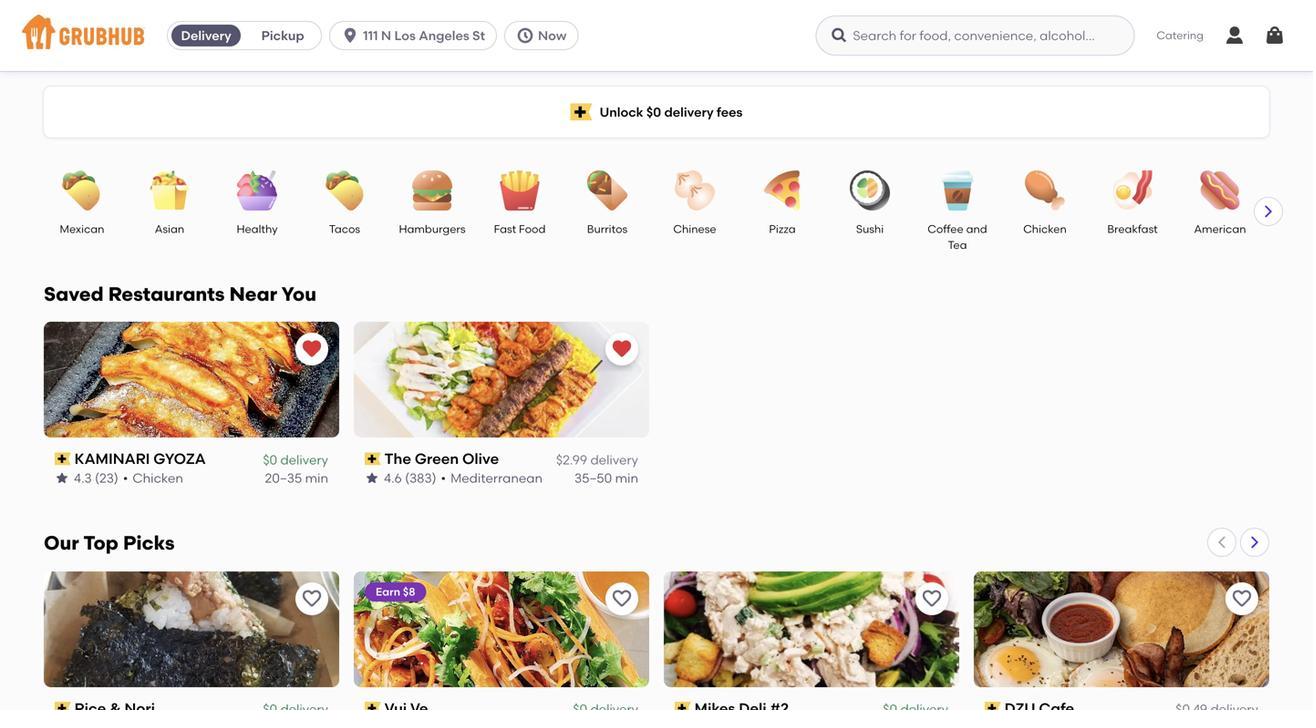Task type: describe. For each thing, give the bounding box(es) containing it.
olive
[[463, 450, 499, 468]]

min for kaminari gyoza
[[305, 471, 328, 486]]

grubhub plus flag logo image
[[571, 104, 593, 121]]

now button
[[505, 21, 586, 50]]

111 n los angeles st button
[[329, 21, 505, 50]]

burritos
[[587, 223, 628, 236]]

los
[[395, 28, 416, 43]]

mexican image
[[50, 171, 114, 211]]

111 n los angeles st
[[363, 28, 485, 43]]

4.3 (23)
[[74, 471, 118, 486]]

pickup
[[261, 28, 304, 43]]

the
[[385, 450, 411, 468]]

caret left icon image
[[1215, 535, 1230, 550]]

the green olive
[[385, 450, 499, 468]]

svg image inside 111 n los angeles st button
[[341, 26, 360, 45]]

asian
[[155, 223, 184, 236]]

saved restaurant button for kaminari gyoza
[[296, 333, 328, 366]]

min for the green olive
[[616, 471, 639, 486]]

n
[[381, 28, 391, 43]]

(383)
[[405, 471, 437, 486]]

breakfast image
[[1101, 171, 1165, 211]]

saved restaurant button for the green olive
[[606, 333, 639, 366]]

• mediterranean
[[441, 471, 543, 486]]

subscription pass image for mikes deli #2 logo
[[675, 703, 691, 711]]

save this restaurant image
[[611, 588, 633, 610]]

healthy
[[237, 223, 278, 236]]

top
[[83, 532, 118, 555]]

picks
[[123, 532, 175, 555]]

pizza image
[[751, 171, 815, 211]]

star icon image for the green olive
[[365, 471, 380, 486]]

sushi image
[[838, 171, 902, 211]]

save this restaurant button for mikes deli #2 logo
[[916, 583, 949, 616]]

save this restaurant button for rice & nori logo
[[296, 583, 328, 616]]

tacos
[[329, 223, 360, 236]]

coffee and tea image
[[926, 171, 990, 211]]

the green olive logo image
[[354, 322, 650, 438]]

coffee
[[928, 223, 964, 236]]

fast food
[[494, 223, 546, 236]]

chinese
[[674, 223, 717, 236]]

vui ve logo image
[[354, 572, 650, 688]]

save this restaurant image for mikes deli #2 logo
[[922, 588, 943, 610]]

• for gyoza
[[123, 471, 128, 486]]

save this restaurant image for dzu cafe logo at the bottom
[[1232, 588, 1254, 610]]

pizza
[[769, 223, 796, 236]]

4.6 (383)
[[384, 471, 437, 486]]

save this restaurant image for rice & nori logo
[[301, 588, 323, 610]]

subscription pass image for the vui ve logo
[[365, 703, 381, 711]]

gyoza
[[154, 450, 206, 468]]

1 vertical spatial $0
[[263, 452, 277, 468]]

american image
[[1189, 171, 1253, 211]]

near
[[229, 283, 277, 306]]

2 horizontal spatial delivery
[[665, 104, 714, 120]]



Task type: vqa. For each thing, say whether or not it's contained in the screenshot.
Chicken
yes



Task type: locate. For each thing, give the bounding box(es) containing it.
delivery left fees
[[665, 104, 714, 120]]

save this restaurant button
[[296, 583, 328, 616], [606, 583, 639, 616], [916, 583, 949, 616], [1226, 583, 1259, 616]]

111
[[363, 28, 378, 43]]

2 min from the left
[[616, 471, 639, 486]]

star icon image left 4.3
[[55, 471, 69, 486]]

subscription pass image for dzu cafe logo at the bottom
[[985, 703, 1002, 711]]

1 vertical spatial caret right icon image
[[1248, 535, 1263, 550]]

0 horizontal spatial •
[[123, 471, 128, 486]]

svg image
[[1224, 25, 1246, 47], [1265, 25, 1286, 47], [516, 26, 535, 45]]

2 star icon image from the left
[[365, 471, 380, 486]]

1 horizontal spatial star icon image
[[365, 471, 380, 486]]

catering button
[[1144, 15, 1217, 56]]

delivery for the green olive
[[591, 452, 639, 468]]

mexican
[[60, 223, 104, 236]]

burritos image
[[576, 171, 640, 211]]

pickup button
[[245, 21, 321, 50]]

kaminari gyoza logo image
[[44, 322, 339, 438]]

min down $0 delivery
[[305, 471, 328, 486]]

35–50 min
[[575, 471, 639, 486]]

1 horizontal spatial min
[[616, 471, 639, 486]]

earn $8
[[376, 586, 416, 599]]

1 horizontal spatial saved restaurant button
[[606, 333, 639, 366]]

angeles
[[419, 28, 470, 43]]

rice & nori logo image
[[44, 572, 339, 688]]

1 • from the left
[[123, 471, 128, 486]]

2 save this restaurant button from the left
[[606, 583, 639, 616]]

delivery
[[665, 104, 714, 120], [281, 452, 328, 468], [591, 452, 639, 468]]

35–50
[[575, 471, 612, 486]]

chicken down chicken image at the top right of the page
[[1024, 223, 1067, 236]]

delivery up 20–35 min
[[281, 452, 328, 468]]

subscription pass image
[[55, 453, 71, 466], [365, 453, 381, 466], [365, 703, 381, 711], [675, 703, 691, 711], [985, 703, 1002, 711]]

mikes deli #2 logo image
[[664, 572, 960, 688]]

$2.99 delivery
[[556, 452, 639, 468]]

chinese image
[[663, 171, 727, 211]]

min right 35–50
[[616, 471, 639, 486]]

0 horizontal spatial min
[[305, 471, 328, 486]]

save this restaurant image
[[301, 588, 323, 610], [922, 588, 943, 610], [1232, 588, 1254, 610]]

20–35
[[265, 471, 302, 486]]

0 vertical spatial caret right icon image
[[1262, 204, 1276, 219]]

breakfast
[[1108, 223, 1158, 236]]

4 save this restaurant button from the left
[[1226, 583, 1259, 616]]

star icon image left 4.6
[[365, 471, 380, 486]]

caret right icon image
[[1262, 204, 1276, 219], [1248, 535, 1263, 550]]

1 star icon image from the left
[[55, 471, 69, 486]]

tea
[[948, 238, 968, 252]]

healthy image
[[225, 171, 289, 211]]

our
[[44, 532, 79, 555]]

svg image
[[341, 26, 360, 45], [831, 26, 849, 45]]

chicken
[[1024, 223, 1067, 236], [133, 471, 183, 486]]

earn
[[376, 586, 401, 599]]

$0 delivery
[[263, 452, 328, 468]]

0 horizontal spatial delivery
[[281, 452, 328, 468]]

st
[[473, 28, 485, 43]]

green
[[415, 450, 459, 468]]

delivery
[[181, 28, 232, 43]]

20–35 min
[[265, 471, 328, 486]]

unlock
[[600, 104, 644, 120]]

1 save this restaurant button from the left
[[296, 583, 328, 616]]

1 horizontal spatial •
[[441, 471, 446, 486]]

fees
[[717, 104, 743, 120]]

• chicken
[[123, 471, 183, 486]]

• down "the green olive"
[[441, 471, 446, 486]]

0 horizontal spatial chicken
[[133, 471, 183, 486]]

kaminari gyoza
[[75, 450, 206, 468]]

food
[[519, 223, 546, 236]]

•
[[123, 471, 128, 486], [441, 471, 446, 486]]

$8
[[403, 586, 416, 599]]

1 horizontal spatial save this restaurant image
[[922, 588, 943, 610]]

4.3
[[74, 471, 92, 486]]

caret right icon image right caret left icon
[[1248, 535, 1263, 550]]

dzu cafe logo image
[[974, 572, 1270, 688]]

chicken down kaminari gyoza
[[133, 471, 183, 486]]

delivery for kaminari gyoza
[[281, 452, 328, 468]]

0 vertical spatial $0
[[647, 104, 662, 120]]

2 horizontal spatial svg image
[[1265, 25, 1286, 47]]

tacos image
[[313, 171, 377, 211]]

saved
[[44, 283, 104, 306]]

4.6
[[384, 471, 402, 486]]

0 horizontal spatial saved restaurant button
[[296, 333, 328, 366]]

delivery button
[[168, 21, 245, 50]]

restaurants
[[108, 283, 225, 306]]

(23)
[[95, 471, 118, 486]]

2 save this restaurant image from the left
[[922, 588, 943, 610]]

• right the (23) in the left of the page
[[123, 471, 128, 486]]

star icon image
[[55, 471, 69, 486], [365, 471, 380, 486]]

$0 up 20–35
[[263, 452, 277, 468]]

delivery up 35–50 min
[[591, 452, 639, 468]]

saved restaurant image
[[301, 338, 323, 360]]

hamburgers
[[399, 223, 466, 236]]

0 horizontal spatial star icon image
[[55, 471, 69, 486]]

$2.99
[[556, 452, 588, 468]]

$0 right unlock
[[647, 104, 662, 120]]

star icon image for kaminari gyoza
[[55, 471, 69, 486]]

• for green
[[441, 471, 446, 486]]

2 horizontal spatial save this restaurant image
[[1232, 588, 1254, 610]]

catering
[[1157, 29, 1204, 42]]

2 • from the left
[[441, 471, 446, 486]]

1 save this restaurant image from the left
[[301, 588, 323, 610]]

3 save this restaurant image from the left
[[1232, 588, 1254, 610]]

svg image inside now button
[[516, 26, 535, 45]]

0 horizontal spatial save this restaurant image
[[301, 588, 323, 610]]

subscription pass image
[[55, 703, 71, 711]]

1 saved restaurant button from the left
[[296, 333, 328, 366]]

1 horizontal spatial chicken
[[1024, 223, 1067, 236]]

saved restaurants near you
[[44, 283, 317, 306]]

$0
[[647, 104, 662, 120], [263, 452, 277, 468]]

fast food image
[[488, 171, 552, 211]]

0 vertical spatial chicken
[[1024, 223, 1067, 236]]

fast
[[494, 223, 517, 236]]

asian image
[[138, 171, 202, 211]]

save this restaurant button for dzu cafe logo at the bottom
[[1226, 583, 1259, 616]]

1 min from the left
[[305, 471, 328, 486]]

1 horizontal spatial svg image
[[1224, 25, 1246, 47]]

our top picks
[[44, 532, 175, 555]]

sushi
[[857, 223, 884, 236]]

main navigation navigation
[[0, 0, 1314, 71]]

american
[[1195, 223, 1247, 236]]

you
[[282, 283, 317, 306]]

1 horizontal spatial svg image
[[831, 26, 849, 45]]

1 svg image from the left
[[341, 26, 360, 45]]

1 horizontal spatial delivery
[[591, 452, 639, 468]]

1 horizontal spatial $0
[[647, 104, 662, 120]]

0 horizontal spatial $0
[[263, 452, 277, 468]]

hamburgers image
[[401, 171, 464, 211]]

min
[[305, 471, 328, 486], [616, 471, 639, 486]]

Search for food, convenience, alcohol... search field
[[816, 16, 1135, 56]]

chicken image
[[1014, 171, 1078, 211]]

saved restaurant image
[[611, 338, 633, 360]]

and
[[967, 223, 988, 236]]

3 save this restaurant button from the left
[[916, 583, 949, 616]]

0 horizontal spatial svg image
[[341, 26, 360, 45]]

0 horizontal spatial svg image
[[516, 26, 535, 45]]

1 vertical spatial chicken
[[133, 471, 183, 486]]

unlock $0 delivery fees
[[600, 104, 743, 120]]

2 svg image from the left
[[831, 26, 849, 45]]

caret right icon image right american image
[[1262, 204, 1276, 219]]

mediterranean
[[451, 471, 543, 486]]

now
[[538, 28, 567, 43]]

kaminari
[[75, 450, 150, 468]]

2 saved restaurant button from the left
[[606, 333, 639, 366]]

saved restaurant button
[[296, 333, 328, 366], [606, 333, 639, 366]]

coffee and tea
[[928, 223, 988, 252]]



